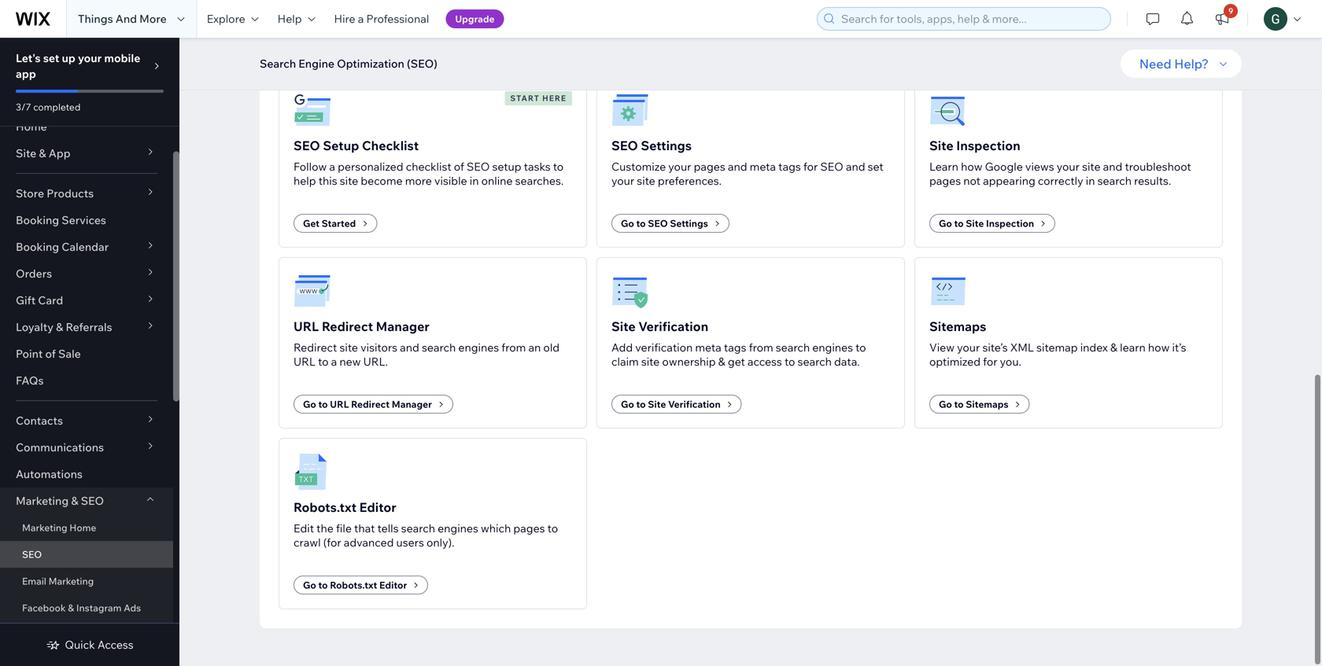Task type: describe. For each thing, give the bounding box(es) containing it.
robots.txt editor heading
[[294, 498, 396, 517]]

learn
[[930, 160, 959, 174]]

to inside seo setup checklist follow a personalized checklist of seo setup tasks to help this site become more visible in online searches.
[[553, 160, 564, 174]]

here
[[542, 93, 567, 103]]

hire
[[334, 12, 355, 26]]

manager inside go to url redirect manager button
[[392, 399, 432, 410]]

your down customize
[[612, 174, 635, 188]]

home link
[[0, 113, 173, 140]]

1 vertical spatial home
[[69, 522, 96, 534]]

optimized
[[930, 355, 981, 369]]

booking calendar
[[16, 240, 109, 254]]

go for add
[[621, 399, 634, 410]]

hire a professional link
[[325, 0, 439, 38]]

go to site verification
[[621, 399, 721, 410]]

search engine optimization (seo) button
[[252, 52, 445, 76]]

go to sitemaps button
[[930, 395, 1030, 414]]

let's set up your mobile app
[[16, 51, 140, 81]]

and inside 'url redirect manager redirect site visitors and search engines from an old url to a new url.'
[[400, 341, 419, 355]]

marketing & seo
[[16, 494, 104, 508]]

site inspection learn how google views your site and troubleshoot pages not appearing correctly in search results.
[[930, 138, 1191, 188]]

upgrade
[[455, 13, 495, 25]]

seo settings heading
[[612, 136, 692, 155]]

site's
[[983, 341, 1008, 355]]

go for manager
[[303, 399, 316, 410]]

old
[[543, 341, 560, 355]]

orders
[[16, 267, 52, 281]]

verification
[[635, 341, 693, 355]]

sitemaps heading
[[930, 317, 986, 336]]

your inside sitemaps view your site's xml sitemap index & learn how it's optimized for you.
[[957, 341, 980, 355]]

engines for robots.txt editor
[[438, 522, 478, 536]]

up
[[62, 51, 75, 65]]

site inside site inspection learn how google views your site and troubleshoot pages not appearing correctly in search results.
[[1082, 160, 1101, 174]]

search left data.
[[798, 355, 832, 369]]

the
[[317, 522, 334, 536]]

instagram
[[76, 603, 122, 614]]

point
[[16, 347, 43, 361]]

of inside seo setup checklist follow a personalized checklist of seo setup tasks to help this site become more visible in online searches.
[[454, 160, 464, 174]]

booking for booking services
[[16, 213, 59, 227]]

professional
[[366, 12, 429, 26]]

for inside "seo settings customize your pages and meta tags for seo and set your site preferences."
[[804, 160, 818, 174]]

verification inside button
[[668, 399, 721, 410]]

go to seo settings
[[621, 218, 708, 229]]

data.
[[834, 355, 860, 369]]

inspection inside site inspection learn how google views your site and troubleshoot pages not appearing correctly in search results.
[[957, 138, 1021, 153]]

seo inside dropdown button
[[81, 494, 104, 508]]

help button
[[268, 0, 325, 38]]

become
[[361, 174, 403, 188]]

settings inside "seo settings customize your pages and meta tags for seo and set your site preferences."
[[641, 138, 692, 153]]

go to url redirect manager button
[[294, 395, 453, 414]]

help
[[278, 12, 302, 26]]

seo settings customize your pages and meta tags for seo and set your site preferences.
[[612, 138, 884, 188]]

loyalty
[[16, 320, 54, 334]]

go for customize
[[621, 218, 634, 229]]

3/7
[[16, 101, 31, 113]]

meta inside "seo settings customize your pages and meta tags for seo and set your site preferences."
[[750, 160, 776, 174]]

site inside "seo settings customize your pages and meta tags for seo and set your site preferences."
[[637, 174, 655, 188]]

hire a professional
[[334, 12, 429, 26]]

go to robots.txt editor button
[[294, 576, 428, 595]]

for inside sitemaps view your site's xml sitemap index & learn how it's optimized for you.
[[983, 355, 998, 369]]

search inside site inspection learn how google views your site and troubleshoot pages not appearing correctly in search results.
[[1098, 174, 1132, 188]]

tags inside "seo settings customize your pages and meta tags for seo and set your site preferences."
[[779, 160, 801, 174]]

search for robots.txt editor
[[401, 522, 435, 536]]

need
[[1140, 56, 1172, 72]]

search
[[260, 57, 296, 70]]

site for inspection
[[930, 138, 954, 153]]

access
[[97, 638, 134, 652]]

& for marketing & seo
[[71, 494, 78, 508]]

site inside seo setup checklist follow a personalized checklist of seo setup tasks to help this site become more visible in online searches.
[[340, 174, 358, 188]]

3/7 completed
[[16, 101, 81, 113]]

engines for site verification
[[812, 341, 853, 355]]

& for facebook & instagram ads
[[68, 603, 74, 614]]

troubleshoot
[[1125, 160, 1191, 174]]

access
[[748, 355, 782, 369]]

of inside the sidebar element
[[45, 347, 56, 361]]

marketing & seo button
[[0, 488, 173, 515]]

0 vertical spatial redirect
[[322, 319, 373, 335]]

orders button
[[0, 261, 173, 287]]

calendar
[[62, 240, 109, 254]]

started
[[322, 218, 356, 229]]

get started
[[303, 218, 356, 229]]

your inside site inspection learn how google views your site and troubleshoot pages not appearing correctly in search results.
[[1057, 160, 1080, 174]]

& inside sitemaps view your site's xml sitemap index & learn how it's optimized for you.
[[1110, 341, 1118, 355]]

url redirect manager heading
[[294, 317, 430, 336]]

online
[[481, 174, 513, 188]]

start
[[510, 93, 540, 103]]

seo link
[[0, 542, 173, 568]]

0 vertical spatial a
[[358, 12, 364, 26]]

verification inside site verification add verification meta tags from search engines to claim site ownership & get access to search data.
[[639, 319, 708, 335]]

ownership
[[662, 355, 716, 369]]

store products
[[16, 187, 94, 200]]

url inside button
[[330, 399, 349, 410]]

to inside button
[[318, 580, 328, 591]]

1 vertical spatial url
[[294, 355, 316, 369]]

things
[[78, 12, 113, 26]]

in inside site inspection learn how google views your site and troubleshoot pages not appearing correctly in search results.
[[1086, 174, 1095, 188]]

mobile
[[104, 51, 140, 65]]

editor inside button
[[379, 580, 407, 591]]

site inside go to site inspection button
[[966, 218, 984, 229]]

advanced
[[344, 536, 394, 550]]

go to sitemaps
[[939, 399, 1009, 410]]

search for site verification
[[776, 341, 810, 355]]

sidebar element
[[0, 38, 179, 667]]

0 vertical spatial home
[[16, 120, 47, 133]]

site verification heading
[[612, 317, 708, 336]]

robots.txt inside button
[[330, 580, 377, 591]]

how inside site inspection learn how google views your site and troubleshoot pages not appearing correctly in search results.
[[961, 160, 983, 174]]

more
[[139, 12, 167, 26]]

marketing home
[[22, 522, 96, 534]]

go to seo settings button
[[612, 214, 729, 233]]

need help?
[[1140, 56, 1209, 72]]

go to url redirect manager
[[303, 399, 432, 410]]

claim
[[612, 355, 639, 369]]

get
[[728, 355, 745, 369]]

sitemaps inside button
[[966, 399, 1009, 410]]

things and more
[[78, 12, 167, 26]]

products
[[47, 187, 94, 200]]

google
[[985, 160, 1023, 174]]

9 button
[[1205, 0, 1240, 38]]

robots.txt inside robots.txt editor edit the file that tells search engines which pages to crawl (for advanced users only).
[[294, 500, 357, 516]]

booking calendar button
[[0, 234, 173, 261]]

communications
[[16, 441, 104, 455]]



Task type: locate. For each thing, give the bounding box(es) containing it.
0 horizontal spatial from
[[502, 341, 526, 355]]

0 vertical spatial inspection
[[957, 138, 1021, 153]]

start here
[[510, 93, 567, 103]]

marketing
[[16, 494, 69, 508], [22, 522, 67, 534], [48, 576, 94, 588]]

site inside 'url redirect manager redirect site visitors and search engines from an old url to a new url.'
[[340, 341, 358, 355]]

1 vertical spatial meta
[[695, 341, 722, 355]]

site inside site inspection learn how google views your site and troubleshoot pages not appearing correctly in search results.
[[930, 138, 954, 153]]

pages
[[694, 160, 725, 174], [930, 174, 961, 188], [513, 522, 545, 536]]

only).
[[427, 536, 455, 550]]

search right visitors
[[422, 341, 456, 355]]

1 vertical spatial marketing
[[22, 522, 67, 534]]

gift
[[16, 294, 36, 307]]

a up the this
[[329, 160, 335, 174]]

ads
[[124, 603, 141, 614]]

0 horizontal spatial how
[[961, 160, 983, 174]]

0 horizontal spatial for
[[804, 160, 818, 174]]

marketing down automations
[[16, 494, 69, 508]]

(for
[[323, 536, 341, 550]]

seo setup checklist heading
[[294, 136, 419, 155]]

robots.txt down advanced
[[330, 580, 377, 591]]

0 vertical spatial set
[[43, 51, 59, 65]]

meta inside site verification add verification meta tags from search engines to claim site ownership & get access to search data.
[[695, 341, 722, 355]]

marketing inside 'marketing & seo' dropdown button
[[16, 494, 69, 508]]

2 vertical spatial a
[[331, 355, 337, 369]]

redirect up new
[[322, 319, 373, 335]]

a inside 'url redirect manager redirect site visitors and search engines from an old url to a new url.'
[[331, 355, 337, 369]]

site inside 'site & app' dropdown button
[[16, 146, 36, 160]]

1 vertical spatial manager
[[392, 399, 432, 410]]

home down 3/7
[[16, 120, 47, 133]]

go inside button
[[621, 399, 634, 410]]

checklist
[[406, 160, 452, 174]]

0 vertical spatial editor
[[359, 500, 396, 516]]

& for loyalty & referrals
[[56, 320, 63, 334]]

views
[[1025, 160, 1054, 174]]

manager down 'url redirect manager redirect site visitors and search engines from an old url to a new url.'
[[392, 399, 432, 410]]

your right up
[[78, 51, 102, 65]]

manager up visitors
[[376, 319, 430, 335]]

0 vertical spatial tags
[[779, 160, 801, 174]]

tools
[[279, 24, 315, 42]]

marketing down "marketing & seo"
[[22, 522, 67, 534]]

settings
[[641, 138, 692, 153], [670, 218, 708, 229]]

1 horizontal spatial from
[[749, 341, 773, 355]]

site down verification
[[641, 355, 660, 369]]

store products button
[[0, 180, 173, 207]]

point of sale link
[[0, 341, 173, 368]]

inspection
[[957, 138, 1021, 153], [986, 218, 1034, 229]]

9
[[1229, 6, 1234, 16]]

2 vertical spatial url
[[330, 399, 349, 410]]

redirect for to
[[351, 399, 390, 410]]

1 booking from the top
[[16, 213, 59, 227]]

crawl
[[294, 536, 321, 550]]

1 horizontal spatial tags
[[779, 160, 801, 174]]

site left the 'app'
[[16, 146, 36, 160]]

communications button
[[0, 434, 173, 461]]

pages up preferences.
[[694, 160, 725, 174]]

0 vertical spatial robots.txt
[[294, 500, 357, 516]]

1 vertical spatial booking
[[16, 240, 59, 254]]

2 horizontal spatial pages
[[930, 174, 961, 188]]

robots.txt editor edit the file that tells search engines which pages to crawl (for advanced users only).
[[294, 500, 558, 550]]

engines up data.
[[812, 341, 853, 355]]

set left 'learn'
[[868, 160, 884, 174]]

sitemaps view your site's xml sitemap index & learn how it's optimized for you.
[[930, 319, 1187, 369]]

from left an
[[502, 341, 526, 355]]

how up not
[[961, 160, 983, 174]]

site down customize
[[637, 174, 655, 188]]

0 horizontal spatial of
[[45, 347, 56, 361]]

settings down preferences.
[[670, 218, 708, 229]]

1 vertical spatial set
[[868, 160, 884, 174]]

to inside button
[[636, 399, 646, 410]]

search engine optimization (seo)
[[260, 57, 438, 70]]

& inside dropdown button
[[71, 494, 78, 508]]

search for url redirect manager
[[422, 341, 456, 355]]

site inspection heading
[[930, 136, 1021, 155]]

& for site & app
[[39, 146, 46, 160]]

& down the automations link
[[71, 494, 78, 508]]

quick access button
[[46, 638, 134, 652]]

and inside site inspection learn how google views your site and troubleshoot pages not appearing correctly in search results.
[[1103, 160, 1123, 174]]

search up users
[[401, 522, 435, 536]]

set inside let's set up your mobile app
[[43, 51, 59, 65]]

how inside sitemaps view your site's xml sitemap index & learn how it's optimized for you.
[[1148, 341, 1170, 355]]

site down ownership
[[648, 399, 666, 410]]

engines up only).
[[438, 522, 478, 536]]

site up "add"
[[612, 319, 636, 335]]

you.
[[1000, 355, 1022, 369]]

gift card button
[[0, 287, 173, 314]]

pages for site inspection
[[930, 174, 961, 188]]

site for &
[[16, 146, 36, 160]]

1 vertical spatial robots.txt
[[330, 580, 377, 591]]

pages inside site inspection learn how google views your site and troubleshoot pages not appearing correctly in search results.
[[930, 174, 961, 188]]

redirect inside button
[[351, 399, 390, 410]]

0 vertical spatial verification
[[639, 319, 708, 335]]

1 horizontal spatial set
[[868, 160, 884, 174]]

email
[[22, 576, 46, 588]]

how
[[961, 160, 983, 174], [1148, 341, 1170, 355]]

site up 'learn'
[[930, 138, 954, 153]]

engines
[[458, 341, 499, 355], [812, 341, 853, 355], [438, 522, 478, 536]]

and
[[116, 12, 137, 26]]

1 vertical spatial verification
[[668, 399, 721, 410]]

& inside popup button
[[56, 320, 63, 334]]

inspection down appearing
[[986, 218, 1034, 229]]

0 vertical spatial how
[[961, 160, 983, 174]]

marketing home link
[[0, 515, 173, 542]]

1 vertical spatial for
[[983, 355, 998, 369]]

settings inside button
[[670, 218, 708, 229]]

manager inside 'url redirect manager redirect site visitors and search engines from an old url to a new url.'
[[376, 319, 430, 335]]

inspection inside button
[[986, 218, 1034, 229]]

search left the results.
[[1098, 174, 1132, 188]]

results.
[[1134, 174, 1171, 188]]

go to site inspection button
[[930, 214, 1056, 233]]

from up 'access'
[[749, 341, 773, 355]]

pages inside robots.txt editor edit the file that tells search engines which pages to crawl (for advanced users only).
[[513, 522, 545, 536]]

add
[[612, 341, 633, 355]]

redirect down url redirect manager heading
[[294, 341, 337, 355]]

site inside go to site verification button
[[648, 399, 666, 410]]

0 vertical spatial url
[[294, 319, 319, 335]]

1 horizontal spatial of
[[454, 160, 464, 174]]

2 vertical spatial pages
[[513, 522, 545, 536]]

facebook & instagram ads link
[[0, 595, 173, 622]]

1 horizontal spatial how
[[1148, 341, 1170, 355]]

0 vertical spatial for
[[804, 160, 818, 174]]

pages right which at left bottom
[[513, 522, 545, 536]]

inspection up google
[[957, 138, 1021, 153]]

get started button
[[294, 214, 377, 233]]

& right loyalty in the left of the page
[[56, 320, 63, 334]]

0 vertical spatial booking
[[16, 213, 59, 227]]

redirect down the url. on the bottom left of page
[[351, 399, 390, 410]]

2 booking from the top
[[16, 240, 59, 254]]

home down 'marketing & seo' dropdown button
[[69, 522, 96, 534]]

seo inside button
[[648, 218, 668, 229]]

0 horizontal spatial pages
[[513, 522, 545, 536]]

in left online
[[470, 174, 479, 188]]

1 horizontal spatial home
[[69, 522, 96, 534]]

settings up customize
[[641, 138, 692, 153]]

seo setup checklist follow a personalized checklist of seo setup tasks to help this site become more visible in online searches.
[[294, 138, 564, 188]]

tags inside site verification add verification meta tags from search engines to claim site ownership & get access to search data.
[[724, 341, 747, 355]]

0 vertical spatial sitemaps
[[930, 319, 986, 335]]

& left 'get' at the right
[[718, 355, 725, 369]]

editor down users
[[379, 580, 407, 591]]

search inside robots.txt editor edit the file that tells search engines which pages to crawl (for advanced users only).
[[401, 522, 435, 536]]

1 vertical spatial redirect
[[294, 341, 337, 355]]

site & app
[[16, 146, 71, 160]]

tools and settings
[[279, 24, 402, 42]]

a inside seo setup checklist follow a personalized checklist of seo setup tasks to help this site become more visible in online searches.
[[329, 160, 335, 174]]

quick access
[[65, 638, 134, 652]]

booking services
[[16, 213, 106, 227]]

1 vertical spatial tags
[[724, 341, 747, 355]]

2 from from the left
[[749, 341, 773, 355]]

settings
[[347, 24, 402, 42]]

1 from from the left
[[502, 341, 526, 355]]

marketing inside email marketing link
[[48, 576, 94, 588]]

tags
[[779, 160, 801, 174], [724, 341, 747, 355]]

1 vertical spatial of
[[45, 347, 56, 361]]

sitemaps down 'you.'
[[966, 399, 1009, 410]]

go to site verification button
[[612, 395, 742, 414]]

this
[[319, 174, 337, 188]]

faqs link
[[0, 368, 173, 394]]

search inside 'url redirect manager redirect site visitors and search engines from an old url to a new url.'
[[422, 341, 456, 355]]

a right hire
[[358, 12, 364, 26]]

booking for booking calendar
[[16, 240, 59, 254]]

in right correctly
[[1086, 174, 1095, 188]]

setup
[[323, 138, 359, 153]]

site for verification
[[612, 319, 636, 335]]

your up preferences.
[[668, 160, 691, 174]]

url redirect manager redirect site visitors and search engines from an old url to a new url.
[[294, 319, 560, 369]]

1 vertical spatial pages
[[930, 174, 961, 188]]

engines inside 'url redirect manager redirect site visitors and search engines from an old url to a new url.'
[[458, 341, 499, 355]]

point of sale
[[16, 347, 81, 361]]

Search for tools, apps, help & more... field
[[837, 8, 1106, 30]]

redirect
[[322, 319, 373, 335], [294, 341, 337, 355], [351, 399, 390, 410]]

sitemaps up view on the right of the page
[[930, 319, 986, 335]]

it's
[[1172, 341, 1187, 355]]

appearing
[[983, 174, 1036, 188]]

booking inside popup button
[[16, 240, 59, 254]]

0 vertical spatial manager
[[376, 319, 430, 335]]

2 vertical spatial marketing
[[48, 576, 94, 588]]

card
[[38, 294, 63, 307]]

marketing for marketing & seo
[[16, 494, 69, 508]]

site down not
[[966, 218, 984, 229]]

0 vertical spatial settings
[[641, 138, 692, 153]]

1 horizontal spatial pages
[[694, 160, 725, 174]]

explore
[[207, 12, 245, 26]]

from inside site verification add verification meta tags from search engines to claim site ownership & get access to search data.
[[749, 341, 773, 355]]

booking down store
[[16, 213, 59, 227]]

0 horizontal spatial set
[[43, 51, 59, 65]]

preferences.
[[658, 174, 722, 188]]

help?
[[1175, 56, 1209, 72]]

site
[[930, 138, 954, 153], [16, 146, 36, 160], [966, 218, 984, 229], [612, 319, 636, 335], [648, 399, 666, 410]]

from inside 'url redirect manager redirect site visitors and search engines from an old url to a new url.'
[[502, 341, 526, 355]]

your up "optimized" at right bottom
[[957, 341, 980, 355]]

personalized
[[338, 160, 403, 174]]

set left up
[[43, 51, 59, 65]]

engines left an
[[458, 341, 499, 355]]

marketing for marketing home
[[22, 522, 67, 534]]

booking services link
[[0, 207, 173, 234]]

pages for robots.txt editor
[[513, 522, 545, 536]]

0 vertical spatial meta
[[750, 160, 776, 174]]

your
[[78, 51, 102, 65], [668, 160, 691, 174], [1057, 160, 1080, 174], [612, 174, 635, 188], [957, 341, 980, 355]]

editor inside robots.txt editor edit the file that tells search engines which pages to crawl (for advanced users only).
[[359, 500, 396, 516]]

go for your
[[939, 399, 952, 410]]

site inside site verification add verification meta tags from search engines to claim site ownership & get access to search data.
[[612, 319, 636, 335]]

facebook & instagram ads
[[22, 603, 141, 614]]

edit
[[294, 522, 314, 536]]

0 horizontal spatial home
[[16, 120, 47, 133]]

engines for url redirect manager
[[458, 341, 499, 355]]

how left it's
[[1148, 341, 1170, 355]]

redirect for redirect
[[294, 341, 337, 355]]

facebook
[[22, 603, 66, 614]]

site up new
[[340, 341, 358, 355]]

pages down 'learn'
[[930, 174, 961, 188]]

0 horizontal spatial tags
[[724, 341, 747, 355]]

0 vertical spatial of
[[454, 160, 464, 174]]

(seo)
[[407, 57, 438, 70]]

2 in from the left
[[1086, 174, 1095, 188]]

& right facebook
[[68, 603, 74, 614]]

site up correctly
[[1082, 160, 1101, 174]]

xml
[[1010, 341, 1034, 355]]

not
[[964, 174, 981, 188]]

1 vertical spatial editor
[[379, 580, 407, 591]]

in inside seo setup checklist follow a personalized checklist of seo setup tasks to help this site become more visible in online searches.
[[470, 174, 479, 188]]

0 horizontal spatial in
[[470, 174, 479, 188]]

site right the this
[[340, 174, 358, 188]]

& left the 'app'
[[39, 146, 46, 160]]

email marketing link
[[0, 568, 173, 595]]

1 vertical spatial settings
[[670, 218, 708, 229]]

site inside site verification add verification meta tags from search engines to claim site ownership & get access to search data.
[[641, 355, 660, 369]]

& left learn
[[1110, 341, 1118, 355]]

faqs
[[16, 374, 44, 388]]

1 vertical spatial sitemaps
[[966, 399, 1009, 410]]

your up correctly
[[1057, 160, 1080, 174]]

set inside "seo settings customize your pages and meta tags for seo and set your site preferences."
[[868, 160, 884, 174]]

1 vertical spatial inspection
[[986, 218, 1034, 229]]

completed
[[33, 101, 81, 113]]

2 vertical spatial redirect
[[351, 399, 390, 410]]

new
[[340, 355, 361, 369]]

your inside let's set up your mobile app
[[78, 51, 102, 65]]

pages inside "seo settings customize your pages and meta tags for seo and set your site preferences."
[[694, 160, 725, 174]]

robots.txt up the the
[[294, 500, 357, 516]]

an
[[528, 341, 541, 355]]

verification up verification
[[639, 319, 708, 335]]

engines inside site verification add verification meta tags from search engines to claim site ownership & get access to search data.
[[812, 341, 853, 355]]

go for learn
[[939, 218, 952, 229]]

booking up "orders"
[[16, 240, 59, 254]]

go inside button
[[303, 580, 316, 591]]

url.
[[363, 355, 388, 369]]

of up the visible
[[454, 160, 464, 174]]

engines inside robots.txt editor edit the file that tells search engines which pages to crawl (for advanced users only).
[[438, 522, 478, 536]]

loyalty & referrals button
[[0, 314, 173, 341]]

sitemaps inside sitemaps view your site's xml sitemap index & learn how it's optimized for you.
[[930, 319, 986, 335]]

1 vertical spatial a
[[329, 160, 335, 174]]

1 horizontal spatial meta
[[750, 160, 776, 174]]

optimization
[[337, 57, 404, 70]]

go for edit
[[303, 580, 316, 591]]

to inside robots.txt editor edit the file that tells search engines which pages to crawl (for advanced users only).
[[548, 522, 558, 536]]

of left sale
[[45, 347, 56, 361]]

that
[[354, 522, 375, 536]]

& inside dropdown button
[[39, 146, 46, 160]]

search up 'access'
[[776, 341, 810, 355]]

0 vertical spatial pages
[[694, 160, 725, 174]]

& inside site verification add verification meta tags from search engines to claim site ownership & get access to search data.
[[718, 355, 725, 369]]

0 horizontal spatial meta
[[695, 341, 722, 355]]

verification down ownership
[[668, 399, 721, 410]]

0 vertical spatial marketing
[[16, 494, 69, 508]]

1 in from the left
[[470, 174, 479, 188]]

file
[[336, 522, 352, 536]]

need help? button
[[1121, 50, 1242, 78]]

editor up tells
[[359, 500, 396, 516]]

marketing inside marketing home link
[[22, 522, 67, 534]]

users
[[396, 536, 424, 550]]

upgrade button
[[446, 9, 504, 28]]

contacts
[[16, 414, 63, 428]]

1 vertical spatial how
[[1148, 341, 1170, 355]]

1 horizontal spatial for
[[983, 355, 998, 369]]

to inside 'url redirect manager redirect site visitors and search engines from an old url to a new url.'
[[318, 355, 329, 369]]

marketing up facebook & instagram ads
[[48, 576, 94, 588]]

go to site inspection
[[939, 218, 1034, 229]]

visible
[[434, 174, 467, 188]]

1 horizontal spatial in
[[1086, 174, 1095, 188]]

a left new
[[331, 355, 337, 369]]



Task type: vqa. For each thing, say whether or not it's contained in the screenshot.


